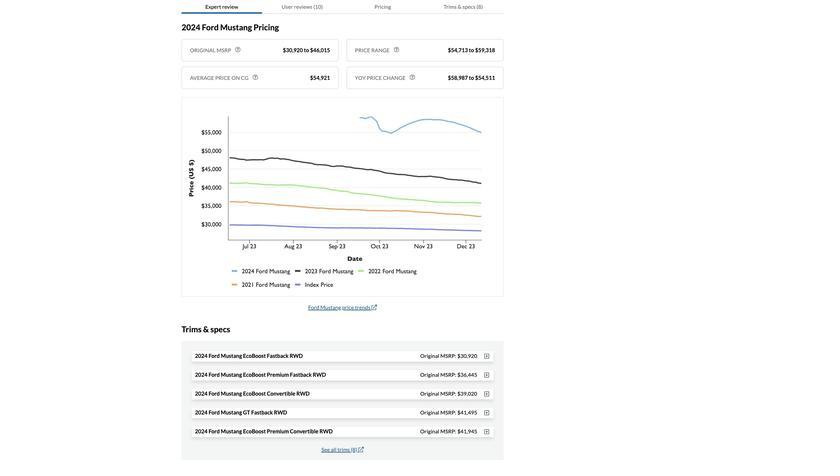 Task type: locate. For each thing, give the bounding box(es) containing it.
1 vertical spatial plus square image
[[484, 429, 490, 434]]

0 vertical spatial plus square image
[[484, 353, 490, 359]]

1 plus square image from the top
[[484, 372, 490, 378]]

1 vertical spatial trims
[[182, 324, 202, 334]]

0 horizontal spatial specs
[[211, 324, 230, 334]]

to right $54,713
[[469, 47, 474, 53]]

original up "original msrp: $36,445"
[[420, 353, 440, 359]]

specs
[[463, 3, 476, 10], [211, 324, 230, 334]]

external link image inside ford mustang price trends link
[[372, 305, 377, 310]]

msrp: up original msrp: $39,020
[[441, 371, 457, 378]]

specs for trims & specs (8)
[[463, 3, 476, 10]]

price for change
[[367, 74, 382, 81]]

plus square image for $39,020
[[484, 391, 490, 397]]

1 vertical spatial plus square image
[[484, 391, 490, 397]]

reviews
[[294, 3, 313, 10]]

premium
[[267, 371, 289, 378], [267, 428, 289, 434]]

gt
[[243, 409, 250, 415]]

question circle image right msrp
[[235, 47, 241, 52]]

original up original msrp: $41,495
[[420, 390, 440, 397]]

0 horizontal spatial pricing
[[254, 22, 279, 32]]

1 horizontal spatial question circle image
[[394, 47, 399, 52]]

$58,987
[[448, 74, 468, 81]]

& inside tab
[[458, 3, 462, 10]]

cg
[[241, 74, 249, 81]]

0 vertical spatial &
[[458, 3, 462, 10]]

on
[[232, 74, 240, 81]]

msrp: down original msrp: $41,495
[[441, 428, 457, 434]]

1 ecoboost from the top
[[243, 352, 266, 359]]

tab list containing expert review
[[182, 0, 504, 14]]

user reviews (10) tab
[[262, 0, 343, 14]]

msrp: down original msrp: $39,020
[[441, 409, 457, 416]]

2024
[[182, 22, 200, 32], [195, 352, 208, 359], [195, 371, 208, 378], [195, 390, 208, 397], [195, 409, 208, 415], [195, 428, 208, 434]]

1 horizontal spatial specs
[[463, 3, 476, 10]]

pricing
[[375, 3, 391, 10], [254, 22, 279, 32]]

msrp:
[[441, 353, 457, 359], [441, 371, 457, 378], [441, 390, 457, 397], [441, 409, 457, 416], [441, 428, 457, 434]]

plus square image right $41,945
[[484, 429, 490, 434]]

convertible
[[267, 390, 296, 397], [290, 428, 319, 434]]

0 horizontal spatial external link image
[[358, 447, 364, 452]]

trims inside trims & specs (8) tab
[[444, 3, 457, 10]]

2024 ford mustang gt fastback rwd
[[195, 409, 287, 415]]

1 vertical spatial external link image
[[358, 447, 364, 452]]

ecoboost
[[243, 352, 266, 359], [243, 371, 266, 378], [243, 390, 266, 397], [243, 428, 266, 434]]

1 horizontal spatial external link image
[[372, 305, 377, 310]]

2 msrp: from the top
[[441, 371, 457, 378]]

0 vertical spatial convertible
[[267, 390, 296, 397]]

msrp
[[217, 47, 231, 53]]

$54,511
[[475, 74, 495, 81]]

3 msrp: from the top
[[441, 390, 457, 397]]

plus square image
[[484, 353, 490, 359], [484, 391, 490, 397], [484, 410, 490, 415]]

0 horizontal spatial trims
[[182, 324, 202, 334]]

2024 for 2024 ford mustang gt fastback rwd
[[195, 409, 208, 415]]

4 ecoboost from the top
[[243, 428, 266, 434]]

5 msrp: from the top
[[441, 428, 457, 434]]

to left the $46,015
[[304, 47, 309, 53]]

to
[[304, 47, 309, 53], [469, 47, 474, 53], [469, 74, 474, 81]]

premium for convertible
[[267, 428, 289, 434]]

premium for fastback
[[267, 371, 289, 378]]

2 ecoboost from the top
[[243, 371, 266, 378]]

0 vertical spatial plus square image
[[484, 372, 490, 378]]

$46,015
[[310, 47, 330, 53]]

rwd
[[290, 352, 303, 359], [313, 371, 326, 378], [297, 390, 310, 397], [274, 409, 287, 415], [320, 428, 333, 434]]

see all trims (8)
[[322, 446, 357, 452]]

plus square image for $30,920
[[484, 353, 490, 359]]

0 horizontal spatial price
[[215, 74, 231, 81]]

specs inside tab
[[463, 3, 476, 10]]

price range
[[355, 47, 390, 53]]

0 vertical spatial external link image
[[372, 305, 377, 310]]

1 horizontal spatial $30,920
[[458, 353, 477, 359]]

original down original msrp: $30,920
[[420, 371, 440, 378]]

original down original msrp: $41,495
[[420, 428, 440, 434]]

plus square image right $36,445
[[484, 372, 490, 378]]

pricing inside tab
[[375, 3, 391, 10]]

(8) inside tab
[[477, 3, 483, 10]]

to right $58,987
[[469, 74, 474, 81]]

1 horizontal spatial (8)
[[477, 3, 483, 10]]

1 vertical spatial premium
[[267, 428, 289, 434]]

original for original msrp: $39,020
[[420, 390, 440, 397]]

0 vertical spatial $30,920
[[283, 47, 303, 53]]

price for on
[[215, 74, 231, 81]]

original up original msrp: $41,945
[[420, 409, 440, 416]]

external link image inside see all trims (8) link
[[358, 447, 364, 452]]

2 horizontal spatial question circle image
[[410, 74, 415, 80]]

external link image right 'trims'
[[358, 447, 364, 452]]

specs for trims & specs
[[211, 324, 230, 334]]

question circle image right range
[[394, 47, 399, 52]]

0 vertical spatial fastback
[[267, 352, 289, 359]]

mustang
[[220, 22, 252, 32], [320, 304, 341, 310], [221, 352, 242, 359], [221, 371, 242, 378], [221, 390, 242, 397], [221, 409, 242, 415], [221, 428, 242, 434]]

$54,713
[[448, 47, 468, 53]]

original msrp: $39,020
[[420, 390, 477, 397]]

3 ecoboost from the top
[[243, 390, 266, 397]]

question circle image right change
[[410, 74, 415, 80]]

&
[[458, 3, 462, 10], [203, 324, 209, 334]]

3 plus square image from the top
[[484, 410, 490, 415]]

1 vertical spatial &
[[203, 324, 209, 334]]

2 horizontal spatial price
[[367, 74, 382, 81]]

1 vertical spatial pricing
[[254, 22, 279, 32]]

external link image right trends
[[372, 305, 377, 310]]

yoy
[[355, 74, 366, 81]]

ecoboost for 2024 ford mustang ecoboost convertible rwd
[[243, 390, 266, 397]]

0 vertical spatial pricing
[[375, 3, 391, 10]]

mustang for 2024 ford mustang ecoboost premium fastback rwd
[[221, 371, 242, 378]]

price left on
[[215, 74, 231, 81]]

tab panel
[[182, 0, 504, 9]]

average price on cg
[[190, 74, 249, 81]]

0 horizontal spatial (8)
[[351, 446, 357, 452]]

1 premium from the top
[[267, 371, 289, 378]]

2 vertical spatial fastback
[[251, 409, 273, 415]]

ford for 2024 ford mustang ecoboost premium fastback rwd
[[209, 371, 220, 378]]

mustang for 2024 ford mustang gt fastback rwd
[[221, 409, 242, 415]]

original for original msrp: $41,495
[[420, 409, 440, 416]]

2 vertical spatial plus square image
[[484, 410, 490, 415]]

(8) for see all trims (8)
[[351, 446, 357, 452]]

0 horizontal spatial question circle image
[[235, 47, 241, 52]]

& for trims & specs (8)
[[458, 3, 462, 10]]

2 plus square image from the top
[[484, 391, 490, 397]]

original for original msrp: $41,945
[[420, 428, 440, 434]]

0 vertical spatial (8)
[[477, 3, 483, 10]]

0 vertical spatial premium
[[267, 371, 289, 378]]

external link image
[[372, 305, 377, 310], [358, 447, 364, 452]]

user
[[282, 3, 293, 10]]

ecoboost down gt
[[243, 428, 266, 434]]

0 vertical spatial trims
[[444, 3, 457, 10]]

rwd for 2024 ford mustang ecoboost fastback rwd
[[290, 352, 303, 359]]

ecoboost for 2024 ford mustang ecoboost fastback rwd
[[243, 352, 266, 359]]

2 plus square image from the top
[[484, 429, 490, 434]]

1 horizontal spatial price
[[342, 304, 354, 310]]

4 msrp: from the top
[[441, 409, 457, 416]]

(8) for trims & specs (8)
[[477, 3, 483, 10]]

trims
[[338, 446, 350, 452]]

ecoboost up "2024 ford mustang ecoboost convertible rwd"
[[243, 371, 266, 378]]

msrp: up original msrp: $41,495
[[441, 390, 457, 397]]

pricing tab
[[343, 0, 423, 14]]

mustang for 2024 ford mustang ecoboost convertible rwd
[[221, 390, 242, 397]]

2 premium from the top
[[267, 428, 289, 434]]

fastback
[[267, 352, 289, 359], [290, 371, 312, 378], [251, 409, 273, 415]]

question circle image
[[235, 47, 241, 52], [394, 47, 399, 52], [410, 74, 415, 80]]

yoy price change
[[355, 74, 406, 81]]

1 vertical spatial convertible
[[290, 428, 319, 434]]

price left trends
[[342, 304, 354, 310]]

$30,920 up $36,445
[[458, 353, 477, 359]]

& for trims & specs
[[203, 324, 209, 334]]

expert review tab
[[182, 0, 262, 14]]

$54,921
[[310, 74, 330, 81]]

1 horizontal spatial trims
[[444, 3, 457, 10]]

tab list
[[182, 0, 504, 14]]

1 plus square image from the top
[[484, 353, 490, 359]]

1 vertical spatial specs
[[211, 324, 230, 334]]

0 vertical spatial specs
[[463, 3, 476, 10]]

price right yoy
[[367, 74, 382, 81]]

trims
[[444, 3, 457, 10], [182, 324, 202, 334]]

price
[[215, 74, 231, 81], [367, 74, 382, 81], [342, 304, 354, 310]]

external link image for see all trims (8)
[[358, 447, 364, 452]]

ecoboost down 2024 ford mustang ecoboost premium fastback rwd
[[243, 390, 266, 397]]

plus square image
[[484, 372, 490, 378], [484, 429, 490, 434]]

(8)
[[477, 3, 483, 10], [351, 446, 357, 452]]

msrp: for $41,945
[[441, 428, 457, 434]]

ford
[[202, 22, 219, 32], [308, 304, 319, 310], [209, 352, 220, 359], [209, 371, 220, 378], [209, 390, 220, 397], [209, 409, 220, 415], [209, 428, 220, 434]]

$30,920 left the $46,015
[[283, 47, 303, 53]]

msrp: up "original msrp: $36,445"
[[441, 353, 457, 359]]

ecoboost up 2024 ford mustang ecoboost premium fastback rwd
[[243, 352, 266, 359]]

original
[[190, 47, 216, 53], [420, 353, 440, 359], [420, 371, 440, 378], [420, 390, 440, 397], [420, 409, 440, 416], [420, 428, 440, 434]]

all
[[331, 446, 337, 452]]

change
[[383, 74, 406, 81]]

$30,920
[[283, 47, 303, 53], [458, 353, 477, 359]]

2024 ford mustang ecoboost convertible rwd
[[195, 390, 310, 397]]

1 horizontal spatial &
[[458, 3, 462, 10]]

1 msrp: from the top
[[441, 353, 457, 359]]

question circle image for original msrp
[[235, 47, 241, 52]]

mustang for 2024 ford mustang ecoboost fastback rwd
[[221, 352, 242, 359]]

original left msrp
[[190, 47, 216, 53]]

1 horizontal spatial pricing
[[375, 3, 391, 10]]

original msrp: $36,445
[[420, 371, 477, 378]]

external link image for ford mustang price trends
[[372, 305, 377, 310]]

ecoboost for 2024 ford mustang ecoboost premium fastback rwd
[[243, 371, 266, 378]]

1 vertical spatial (8)
[[351, 446, 357, 452]]

0 horizontal spatial &
[[203, 324, 209, 334]]



Task type: describe. For each thing, give the bounding box(es) containing it.
to for $58,987
[[469, 74, 474, 81]]

trims for trims & specs
[[182, 324, 202, 334]]

$39,020
[[458, 390, 477, 397]]

see
[[322, 446, 330, 452]]

msrp: for $36,445
[[441, 371, 457, 378]]

question circle image for yoy price change
[[410, 74, 415, 80]]

2024 for 2024 ford mustang ecoboost convertible rwd
[[195, 390, 208, 397]]

price
[[355, 47, 370, 53]]

mustang for 2024 ford mustang ecoboost premium convertible rwd
[[221, 428, 242, 434]]

2024 ford mustang ecoboost fastback rwd
[[195, 352, 303, 359]]

msrp: for $41,495
[[441, 409, 457, 416]]

user reviews (10)
[[282, 3, 323, 10]]

average
[[190, 74, 214, 81]]

to for $30,920
[[304, 47, 309, 53]]

trends
[[355, 304, 371, 310]]

question circle image for price range
[[394, 47, 399, 52]]

ford mustang price trends
[[308, 304, 371, 310]]

2024 for 2024 ford mustang ecoboost premium convertible rwd
[[195, 428, 208, 434]]

plus square image for $36,445
[[484, 372, 490, 378]]

trims & specs (8) tab
[[423, 0, 504, 14]]

rwd for 2024 ford mustang gt fastback rwd
[[274, 409, 287, 415]]

plus square image for $41,495
[[484, 410, 490, 415]]

(10)
[[314, 3, 323, 10]]

ford for 2024 ford mustang ecoboost premium convertible rwd
[[209, 428, 220, 434]]

ford for 2024 ford mustang ecoboost fastback rwd
[[209, 352, 220, 359]]

$54,713 to $59,318
[[448, 47, 495, 53]]

original for original msrp: $36,445
[[420, 371, 440, 378]]

expert
[[205, 3, 221, 10]]

expert review
[[205, 3, 238, 10]]

$59,318
[[475, 47, 495, 53]]

2024 for 2024 ford mustang ecoboost fastback rwd
[[195, 352, 208, 359]]

msrp: for $30,920
[[441, 353, 457, 359]]

1 vertical spatial $30,920
[[458, 353, 477, 359]]

review
[[222, 3, 238, 10]]

msrp: for $39,020
[[441, 390, 457, 397]]

ford for 2024 ford mustang gt fastback rwd
[[209, 409, 220, 415]]

range
[[371, 47, 390, 53]]

original msrp: $41,495
[[420, 409, 477, 416]]

original msrp: $41,945
[[420, 428, 477, 434]]

0 horizontal spatial $30,920
[[283, 47, 303, 53]]

original msrp: $30,920
[[420, 353, 477, 359]]

trims & specs
[[182, 324, 230, 334]]

2024 ford mustang pricing
[[182, 22, 279, 32]]

ford for 2024 ford mustang ecoboost convertible rwd
[[209, 390, 220, 397]]

$30,920 to $46,015
[[283, 47, 330, 53]]

fastback for 2024 ford mustang gt fastback rwd
[[251, 409, 273, 415]]

ford mustang price trends link
[[308, 304, 377, 310]]

rwd for 2024 ford mustang ecoboost convertible rwd
[[297, 390, 310, 397]]

2024 for 2024 ford mustang ecoboost premium fastback rwd
[[195, 371, 208, 378]]

$41,945
[[458, 428, 477, 434]]

trims for trims & specs (8)
[[444, 3, 457, 10]]

$41,495
[[458, 409, 477, 416]]

original msrp
[[190, 47, 231, 53]]

ecoboost for 2024 ford mustang ecoboost premium convertible rwd
[[243, 428, 266, 434]]

trims & specs (8)
[[444, 3, 483, 10]]

1 vertical spatial fastback
[[290, 371, 312, 378]]

see all trims (8) link
[[322, 446, 364, 452]]

fastback for 2024 ford mustang ecoboost fastback rwd
[[267, 352, 289, 359]]

original for original msrp: $30,920
[[420, 353, 440, 359]]

2024 ford mustang ecoboost premium fastback rwd
[[195, 371, 326, 378]]

original for original msrp
[[190, 47, 216, 53]]

plus square image for $41,945
[[484, 429, 490, 434]]

$36,445
[[458, 371, 477, 378]]

2024 ford mustang ecoboost premium convertible rwd
[[195, 428, 333, 434]]

$58,987 to $54,511
[[448, 74, 495, 81]]

question circle image
[[253, 74, 258, 80]]

to for $54,713
[[469, 47, 474, 53]]



Task type: vqa. For each thing, say whether or not it's contained in the screenshot.


